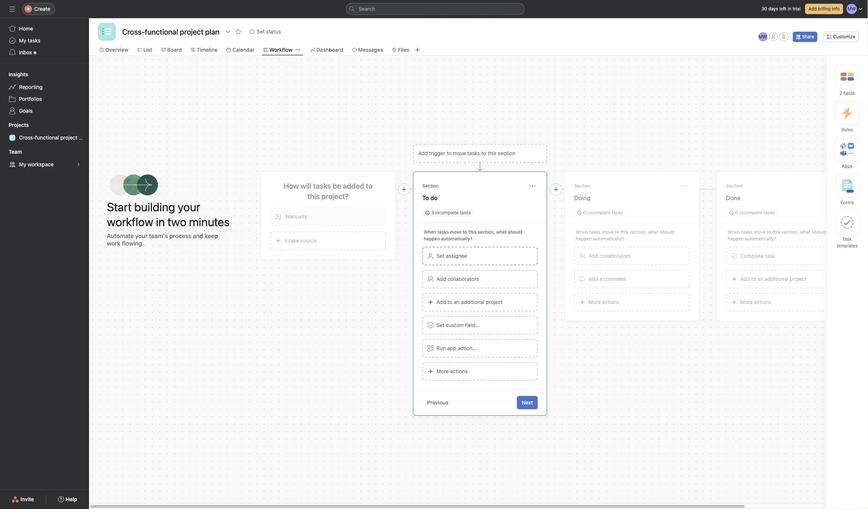 Task type: describe. For each thing, give the bounding box(es) containing it.
days
[[769, 6, 779, 12]]

team's
[[149, 233, 168, 239]]

add trigger to move tasks to this section
[[419, 150, 516, 156]]

search
[[359, 6, 375, 12]]

overview link
[[100, 46, 129, 54]]

inbox
[[19, 49, 32, 56]]

to
[[423, 195, 429, 201]]

complete task button
[[727, 247, 842, 266]]

2
[[840, 91, 843, 96]]

set assignee
[[437, 253, 468, 259]]

should for doing
[[660, 229, 675, 235]]

happen for doing
[[576, 236, 592, 242]]

actions
[[451, 368, 468, 375]]

messages
[[358, 47, 383, 53]]

to up task
[[767, 229, 772, 235]]

this inside dropdown button
[[488, 150, 497, 156]]

reporting
[[19, 84, 43, 90]]

share button
[[793, 32, 818, 42]]

insights
[[9, 71, 28, 78]]

two minutes
[[168, 215, 230, 229]]

set status button
[[247, 26, 285, 37]]

set for set status
[[257, 28, 265, 35]]

info
[[833, 6, 840, 12]]

to down "complete"
[[752, 276, 757, 282]]

task
[[843, 237, 853, 242]]

more actions button
[[423, 362, 538, 381]]

forms
[[841, 200, 854, 206]]

0 vertical spatial add to an additional project button
[[727, 270, 842, 289]]

my workspace
[[19, 161, 54, 168]]

incomplete for done
[[740, 210, 763, 216]]

files link
[[392, 46, 410, 54]]

run app action… button
[[423, 339, 538, 358]]

process
[[169, 233, 192, 239]]

add tab image
[[415, 47, 421, 53]]

my for my workspace
[[19, 161, 26, 168]]

this for doing
[[621, 229, 629, 235]]

list
[[143, 47, 152, 53]]

incomplete for doing
[[588, 210, 611, 216]]

search list box
[[346, 3, 525, 15]]

0 for doing
[[584, 210, 586, 216]]

0 horizontal spatial add to an additional project
[[437, 299, 503, 305]]

calendar
[[233, 47, 255, 53]]

in inside start building your workflow in two minutes automate your team's process and keep work flowing.
[[156, 215, 165, 229]]

set custom field… button
[[423, 316, 538, 335]]

add to starred image
[[236, 29, 242, 35]]

assignee
[[446, 253, 468, 259]]

section
[[498, 150, 516, 156]]

create button
[[22, 3, 55, 15]]

an for "add to an additional project" button to the bottom
[[454, 299, 460, 305]]

mw button
[[759, 32, 768, 41]]

app
[[448, 345, 457, 352]]

3
[[432, 210, 434, 216]]

to do button
[[423, 191, 538, 205]]

complete
[[741, 253, 764, 259]]

rules
[[842, 127, 854, 133]]

should for to do
[[508, 229, 523, 235]]

add for add collaborators button to the top
[[589, 253, 598, 259]]

more section actions image
[[530, 183, 536, 189]]

1 section from the left
[[423, 183, 439, 189]]

to right trigger
[[447, 150, 452, 156]]

projects element
[[0, 119, 89, 145]]

run app action…
[[437, 345, 477, 352]]

my workspace link
[[4, 159, 85, 171]]

this for to do
[[469, 229, 477, 235]]

do
[[431, 195, 438, 201]]

apps
[[842, 164, 853, 169]]

goals
[[19, 108, 33, 114]]

move for done
[[755, 229, 766, 235]]

create
[[34, 6, 50, 12]]

2 fields
[[840, 91, 856, 96]]

trigger
[[430, 150, 446, 156]]

customize
[[834, 34, 856, 40]]

happen for to do
[[424, 236, 440, 242]]

left
[[780, 6, 787, 12]]

to down doing button
[[615, 229, 620, 235]]

files
[[398, 47, 410, 53]]

to down 3 incomplete tasks
[[463, 229, 468, 235]]

calendar link
[[227, 46, 255, 54]]

should for done
[[812, 229, 827, 235]]

set for set assignee
[[437, 253, 445, 259]]

when tasks move to this section, what should happen automatically? for doing
[[576, 229, 675, 242]]

add for add a comment button
[[589, 276, 598, 282]]

see details, my workspace image
[[76, 162, 81, 167]]

dashboard
[[317, 47, 344, 53]]

work flowing.
[[107, 240, 144, 247]]

trial
[[793, 6, 801, 12]]

more actions
[[437, 368, 468, 375]]

show options image
[[225, 29, 231, 35]]

what for to do
[[497, 229, 507, 235]]

when tasks move to this section, what should happen automatically? for done
[[728, 229, 827, 242]]

more
[[437, 368, 449, 375]]

add a comment button
[[575, 270, 690, 289]]

manually
[[286, 213, 307, 220]]

and
[[193, 233, 203, 239]]

3 incomplete tasks
[[432, 210, 471, 216]]

run
[[437, 345, 446, 352]]

goals link
[[4, 105, 85, 117]]

add a comment
[[589, 276, 627, 282]]

field…
[[465, 322, 480, 329]]

reporting link
[[4, 81, 85, 93]]



Task type: locate. For each thing, give the bounding box(es) containing it.
3 what from the left
[[801, 229, 811, 235]]

2 0 incomplete tasks from the left
[[736, 210, 775, 216]]

0 incomplete tasks for doing
[[584, 210, 623, 216]]

to left section on the top right of page
[[482, 150, 487, 156]]

0 horizontal spatial add collaborators button
[[423, 270, 538, 289]]

section up to do
[[423, 183, 439, 189]]

1 vertical spatial add collaborators
[[437, 276, 479, 282]]

1 when tasks move to this section, what should happen automatically? from the left
[[424, 229, 523, 242]]

tasks down doing
[[590, 229, 601, 235]]

tasks left section on the top right of page
[[468, 150, 480, 156]]

0 horizontal spatial an
[[454, 299, 460, 305]]

0 horizontal spatial collaborators
[[448, 276, 479, 282]]

1 0 incomplete tasks from the left
[[584, 210, 623, 216]]

add down the set assignee in the right of the page
[[437, 276, 446, 282]]

tasks down doing button
[[612, 210, 623, 216]]

an up set custom field…
[[454, 299, 460, 305]]

projects
[[9, 122, 29, 128]]

done button
[[727, 191, 842, 205]]

set left assignee
[[437, 253, 445, 259]]

my up inbox
[[19, 37, 26, 44]]

2 when tasks move to this section, what should happen automatically? from the left
[[576, 229, 675, 242]]

workflow
[[270, 47, 293, 53]]

2 horizontal spatial section,
[[782, 229, 799, 235]]

1 vertical spatial project
[[790, 276, 807, 282]]

0 incomplete tasks down doing
[[584, 210, 623, 216]]

1 vertical spatial collaborators
[[448, 276, 479, 282]]

what
[[497, 229, 507, 235], [649, 229, 659, 235], [801, 229, 811, 235]]

your left team's
[[135, 233, 148, 239]]

3 section, from the left
[[782, 229, 799, 235]]

automate
[[107, 233, 134, 239]]

list image
[[102, 27, 111, 36]]

fields
[[844, 91, 856, 96]]

move
[[453, 150, 466, 156], [450, 229, 462, 235], [603, 229, 614, 235], [755, 229, 766, 235]]

building
[[134, 200, 175, 214]]

this up set assignee button
[[469, 229, 477, 235]]

3 when from the left
[[728, 229, 741, 235]]

0 vertical spatial your
[[178, 200, 200, 214]]

task
[[766, 253, 776, 259]]

1 horizontal spatial when tasks move to this section, what should happen automatically?
[[576, 229, 675, 242]]

teams element
[[0, 145, 89, 172]]

2 section from the left
[[575, 183, 591, 189]]

section, up set assignee button
[[478, 229, 495, 235]]

global element
[[0, 18, 89, 63]]

0 vertical spatial collaborators
[[600, 253, 631, 259]]

1 horizontal spatial in
[[788, 6, 792, 12]]

tasks down 3 incomplete tasks
[[438, 229, 449, 235]]

1 vertical spatial an
[[454, 299, 460, 305]]

0 horizontal spatial what
[[497, 229, 507, 235]]

in
[[788, 6, 792, 12], [156, 215, 165, 229]]

1 automatically? from the left
[[441, 236, 473, 242]]

1 vertical spatial add to an additional project button
[[423, 293, 538, 312]]

customize button
[[825, 32, 859, 42]]

my
[[19, 37, 26, 44], [19, 161, 26, 168]]

set assignee button
[[423, 247, 538, 266]]

task templates
[[837, 237, 858, 249]]

this
[[488, 150, 497, 156], [469, 229, 477, 235], [621, 229, 629, 235], [773, 229, 781, 235]]

add billing info button
[[806, 4, 844, 14]]

incomplete down done
[[740, 210, 763, 216]]

section, up complete task button
[[782, 229, 799, 235]]

collaborators up the comment
[[600, 253, 631, 259]]

timeline link
[[191, 46, 218, 54]]

0 vertical spatial add collaborators
[[589, 253, 631, 259]]

add to an additional project button down complete task button
[[727, 270, 842, 289]]

add collaborators button up add a comment button
[[575, 247, 690, 266]]

add for "add to an additional project" button to the bottom
[[437, 299, 446, 305]]

0 horizontal spatial in
[[156, 215, 165, 229]]

in right the left
[[788, 6, 792, 12]]

my tasks
[[19, 37, 40, 44]]

when down done
[[728, 229, 741, 235]]

1 vertical spatial additional
[[461, 299, 485, 305]]

tasks inside add trigger to move tasks to this section dropdown button
[[468, 150, 480, 156]]

2 section, from the left
[[630, 229, 647, 235]]

3 when tasks move to this section, what should happen automatically? from the left
[[728, 229, 827, 242]]

add collaborators
[[589, 253, 631, 259], [437, 276, 479, 282]]

portfolios link
[[4, 93, 85, 105]]

team button
[[0, 148, 22, 156]]

add collaborators button
[[575, 247, 690, 266], [423, 270, 538, 289]]

my inside global element
[[19, 37, 26, 44]]

section for done
[[727, 183, 743, 189]]

add to an additional project button up 'set custom field…' dropdown button
[[423, 293, 538, 312]]

inbox link
[[4, 47, 85, 59]]

1 horizontal spatial project
[[486, 299, 503, 305]]

set left status
[[257, 28, 265, 35]]

1 horizontal spatial collaborators
[[600, 253, 631, 259]]

add to an additional project up field…
[[437, 299, 503, 305]]

1 vertical spatial your
[[135, 233, 148, 239]]

when
[[424, 229, 437, 235], [576, 229, 589, 235], [728, 229, 741, 235]]

home
[[19, 25, 33, 32]]

0 horizontal spatial your
[[135, 233, 148, 239]]

1 horizontal spatial add to an additional project
[[741, 276, 807, 282]]

0 horizontal spatial when tasks move to this section, what should happen automatically?
[[424, 229, 523, 242]]

doing
[[575, 195, 591, 201]]

when for done
[[728, 229, 741, 235]]

board link
[[161, 46, 182, 54]]

2 horizontal spatial incomplete
[[740, 210, 763, 216]]

0 down doing
[[584, 210, 586, 216]]

plan
[[79, 135, 89, 141]]

2 horizontal spatial should
[[812, 229, 827, 235]]

30
[[762, 6, 768, 12]]

0 horizontal spatial happen
[[424, 236, 440, 242]]

30 days left in trial
[[762, 6, 801, 12]]

complete task
[[741, 253, 776, 259]]

tasks inside the my tasks link
[[28, 37, 40, 44]]

next
[[522, 400, 533, 406]]

tasks down 'home'
[[28, 37, 40, 44]]

portfolios
[[19, 96, 42, 102]]

3 section from the left
[[727, 183, 743, 189]]

when tasks move to this section, what should happen automatically?
[[424, 229, 523, 242], [576, 229, 675, 242], [728, 229, 827, 242]]

tasks up "complete"
[[742, 229, 753, 235]]

add to an additional project
[[741, 276, 807, 282], [437, 299, 503, 305]]

when tasks move to this section, what should happen automatically? for to do
[[424, 229, 523, 242]]

1 when from the left
[[424, 229, 437, 235]]

0 incomplete tasks down done
[[736, 210, 775, 216]]

0 horizontal spatial incomplete
[[436, 210, 459, 216]]

1 horizontal spatial additional
[[765, 276, 789, 282]]

help button
[[53, 493, 82, 507]]

0 vertical spatial project
[[60, 135, 77, 141]]

2 automatically? from the left
[[594, 236, 625, 242]]

an for top "add to an additional project" button
[[758, 276, 764, 282]]

0 horizontal spatial automatically?
[[441, 236, 473, 242]]

1 should from the left
[[508, 229, 523, 235]]

when for doing
[[576, 229, 589, 235]]

2 horizontal spatial project
[[790, 276, 807, 282]]

this down doing button
[[621, 229, 629, 235]]

0 horizontal spatial 0
[[584, 210, 586, 216]]

2 horizontal spatial automatically?
[[746, 236, 777, 242]]

search button
[[346, 3, 525, 15]]

projects button
[[0, 122, 29, 129]]

hide sidebar image
[[9, 6, 15, 12]]

section up done
[[727, 183, 743, 189]]

1 horizontal spatial should
[[660, 229, 675, 235]]

add collaborators down assignee
[[437, 276, 479, 282]]

3 automatically? from the left
[[746, 236, 777, 242]]

what for done
[[801, 229, 811, 235]]

1 horizontal spatial add collaborators button
[[575, 247, 690, 266]]

project up 'set custom field…' dropdown button
[[486, 299, 503, 305]]

when for to do
[[424, 229, 437, 235]]

0 vertical spatial add collaborators button
[[575, 247, 690, 266]]

section
[[423, 183, 439, 189], [575, 183, 591, 189], [727, 183, 743, 189]]

1 vertical spatial set
[[437, 253, 445, 259]]

2 vertical spatial project
[[486, 299, 503, 305]]

share
[[803, 34, 815, 40]]

0 horizontal spatial add to an additional project button
[[423, 293, 538, 312]]

1 incomplete from the left
[[436, 210, 459, 216]]

section, for doing
[[630, 229, 647, 235]]

1 what from the left
[[497, 229, 507, 235]]

3 should from the left
[[812, 229, 827, 235]]

section, for to do
[[478, 229, 495, 235]]

1 horizontal spatial add to an additional project button
[[727, 270, 842, 289]]

None text field
[[120, 25, 221, 38]]

set for set custom field…
[[437, 322, 445, 329]]

previous button
[[423, 396, 454, 410]]

cross-functional project plan
[[19, 135, 89, 141]]

tasks
[[28, 37, 40, 44], [468, 150, 480, 156], [460, 210, 471, 216], [612, 210, 623, 216], [764, 210, 775, 216], [438, 229, 449, 235], [590, 229, 601, 235], [742, 229, 753, 235]]

additional down task
[[765, 276, 789, 282]]

1 vertical spatial in
[[156, 215, 165, 229]]

2 0 from the left
[[736, 210, 739, 216]]

1 horizontal spatial 0 incomplete tasks
[[736, 210, 775, 216]]

your up two minutes
[[178, 200, 200, 214]]

add left billing
[[809, 6, 817, 12]]

next button
[[517, 396, 538, 410]]

incomplete
[[436, 210, 459, 216], [588, 210, 611, 216], [740, 210, 763, 216]]

2 horizontal spatial happen
[[728, 236, 744, 242]]

move inside dropdown button
[[453, 150, 466, 156]]

functional
[[35, 135, 59, 141]]

add up the 'custom' at the bottom of page
[[437, 299, 446, 305]]

add collaborators up add a comment
[[589, 253, 631, 259]]

0 horizontal spatial section
[[423, 183, 439, 189]]

this left section on the top right of page
[[488, 150, 497, 156]]

this for done
[[773, 229, 781, 235]]

1 happen from the left
[[424, 236, 440, 242]]

0 vertical spatial my
[[19, 37, 26, 44]]

list link
[[137, 46, 152, 54]]

tasks down the done button
[[764, 210, 775, 216]]

my tasks link
[[4, 35, 85, 47]]

add to an additional project down task
[[741, 276, 807, 282]]

1 horizontal spatial section,
[[630, 229, 647, 235]]

additional up field…
[[461, 299, 485, 305]]

project down complete task button
[[790, 276, 807, 282]]

tasks down to do button
[[460, 210, 471, 216]]

add for top "add to an additional project" button
[[741, 276, 751, 282]]

0 vertical spatial add to an additional project
[[741, 276, 807, 282]]

2 vertical spatial set
[[437, 322, 445, 329]]

0 horizontal spatial add collaborators
[[437, 276, 479, 282]]

done
[[727, 195, 741, 201]]

start
[[107, 200, 132, 214]]

3 happen from the left
[[728, 236, 744, 242]]

keep
[[205, 233, 218, 239]]

collaborators down assignee
[[448, 276, 479, 282]]

add
[[809, 6, 817, 12], [419, 150, 428, 156], [589, 253, 598, 259], [437, 276, 446, 282], [589, 276, 598, 282], [741, 276, 751, 282], [437, 299, 446, 305]]

add left the a
[[589, 276, 598, 282]]

additional for "add to an additional project" button to the bottom
[[461, 299, 485, 305]]

1 horizontal spatial happen
[[576, 236, 592, 242]]

set inside popup button
[[257, 28, 265, 35]]

2 happen from the left
[[576, 236, 592, 242]]

team
[[9, 149, 22, 155]]

2 my from the top
[[19, 161, 26, 168]]

add up add a comment
[[589, 253, 598, 259]]

0 incomplete tasks for done
[[736, 210, 775, 216]]

1 vertical spatial add collaborators button
[[423, 270, 538, 289]]

0 down done
[[736, 210, 739, 216]]

invite
[[21, 497, 34, 503]]

add trigger to move tasks to this section button
[[413, 144, 547, 163]]

move for doing
[[603, 229, 614, 235]]

what for doing
[[649, 229, 659, 235]]

additional for top "add to an additional project" button
[[765, 276, 789, 282]]

templates
[[837, 243, 858, 249]]

cross-
[[19, 135, 35, 141]]

custom
[[446, 322, 464, 329]]

happen for done
[[728, 236, 744, 242]]

workspace
[[28, 161, 54, 168]]

dashboard link
[[311, 46, 344, 54]]

cross-functional project plan link
[[4, 132, 89, 144]]

add collaborators button down set assignee button
[[423, 270, 538, 289]]

this up task
[[773, 229, 781, 235]]

add inside dropdown button
[[419, 150, 428, 156]]

1 horizontal spatial automatically?
[[594, 236, 625, 242]]

0 for done
[[736, 210, 739, 216]]

2 horizontal spatial when
[[728, 229, 741, 235]]

2 horizontal spatial section
[[727, 183, 743, 189]]

my down team
[[19, 161, 26, 168]]

set inside button
[[437, 253, 445, 259]]

board
[[167, 47, 182, 53]]

when down doing
[[576, 229, 589, 235]]

section, for done
[[782, 229, 799, 235]]

1 horizontal spatial when
[[576, 229, 589, 235]]

workflow link
[[264, 46, 293, 54]]

1 horizontal spatial 0
[[736, 210, 739, 216]]

set status
[[257, 28, 281, 35]]

billing
[[819, 6, 831, 12]]

action…
[[458, 345, 477, 352]]

add down "complete"
[[741, 276, 751, 282]]

automatically? for done
[[746, 236, 777, 242]]

add left trigger
[[419, 150, 428, 156]]

incomplete for to do
[[436, 210, 459, 216]]

previous
[[427, 400, 449, 406]]

0 horizontal spatial project
[[60, 135, 77, 141]]

0 vertical spatial additional
[[765, 276, 789, 282]]

project left plan
[[60, 135, 77, 141]]

to up the 'custom' at the bottom of page
[[448, 299, 453, 305]]

0 horizontal spatial should
[[508, 229, 523, 235]]

my for my tasks
[[19, 37, 26, 44]]

section up doing
[[575, 183, 591, 189]]

section, down doing button
[[630, 229, 647, 235]]

1 horizontal spatial section
[[575, 183, 591, 189]]

move for to do
[[450, 229, 462, 235]]

add for the leftmost add collaborators button
[[437, 276, 446, 282]]

section for doing
[[575, 183, 591, 189]]

2 horizontal spatial what
[[801, 229, 811, 235]]

0 vertical spatial an
[[758, 276, 764, 282]]

home link
[[4, 23, 85, 35]]

2 incomplete from the left
[[588, 210, 611, 216]]

incomplete right 3
[[436, 210, 459, 216]]

1 vertical spatial add to an additional project
[[437, 299, 503, 305]]

0 horizontal spatial 0 incomplete tasks
[[584, 210, 623, 216]]

when down 3
[[424, 229, 437, 235]]

0 horizontal spatial additional
[[461, 299, 485, 305]]

2 horizontal spatial when tasks move to this section, what should happen automatically?
[[728, 229, 827, 242]]

section,
[[478, 229, 495, 235], [630, 229, 647, 235], [782, 229, 799, 235]]

0 vertical spatial in
[[788, 6, 792, 12]]

an down complete task
[[758, 276, 764, 282]]

0 vertical spatial set
[[257, 28, 265, 35]]

0 horizontal spatial section,
[[478, 229, 495, 235]]

mw
[[759, 34, 768, 40]]

2 should from the left
[[660, 229, 675, 235]]

help
[[66, 497, 77, 503]]

set inside dropdown button
[[437, 322, 445, 329]]

1 vertical spatial my
[[19, 161, 26, 168]]

in up team's
[[156, 215, 165, 229]]

doing button
[[575, 191, 690, 205]]

1 section, from the left
[[478, 229, 495, 235]]

comment
[[604, 276, 627, 282]]

start building your workflow in two minutes automate your team's process and keep work flowing.
[[107, 200, 230, 247]]

my inside 'link'
[[19, 161, 26, 168]]

2 what from the left
[[649, 229, 659, 235]]

3 incomplete from the left
[[740, 210, 763, 216]]

insights element
[[0, 68, 89, 119]]

1 horizontal spatial what
[[649, 229, 659, 235]]

automatically? for doing
[[594, 236, 625, 242]]

automatically? for to do
[[441, 236, 473, 242]]

project
[[60, 135, 77, 141], [790, 276, 807, 282], [486, 299, 503, 305]]

1 horizontal spatial add collaborators
[[589, 253, 631, 259]]

1 0 from the left
[[584, 210, 586, 216]]

1 horizontal spatial your
[[178, 200, 200, 214]]

incomplete down doing
[[588, 210, 611, 216]]

1 horizontal spatial an
[[758, 276, 764, 282]]

tab actions image
[[296, 48, 300, 52]]

1 horizontal spatial incomplete
[[588, 210, 611, 216]]

2 when from the left
[[576, 229, 589, 235]]

set left the 'custom' at the bottom of page
[[437, 322, 445, 329]]

0 horizontal spatial when
[[424, 229, 437, 235]]

1 my from the top
[[19, 37, 26, 44]]



Task type: vqa. For each thing, say whether or not it's contained in the screenshot.
Add to an additional project button
yes



